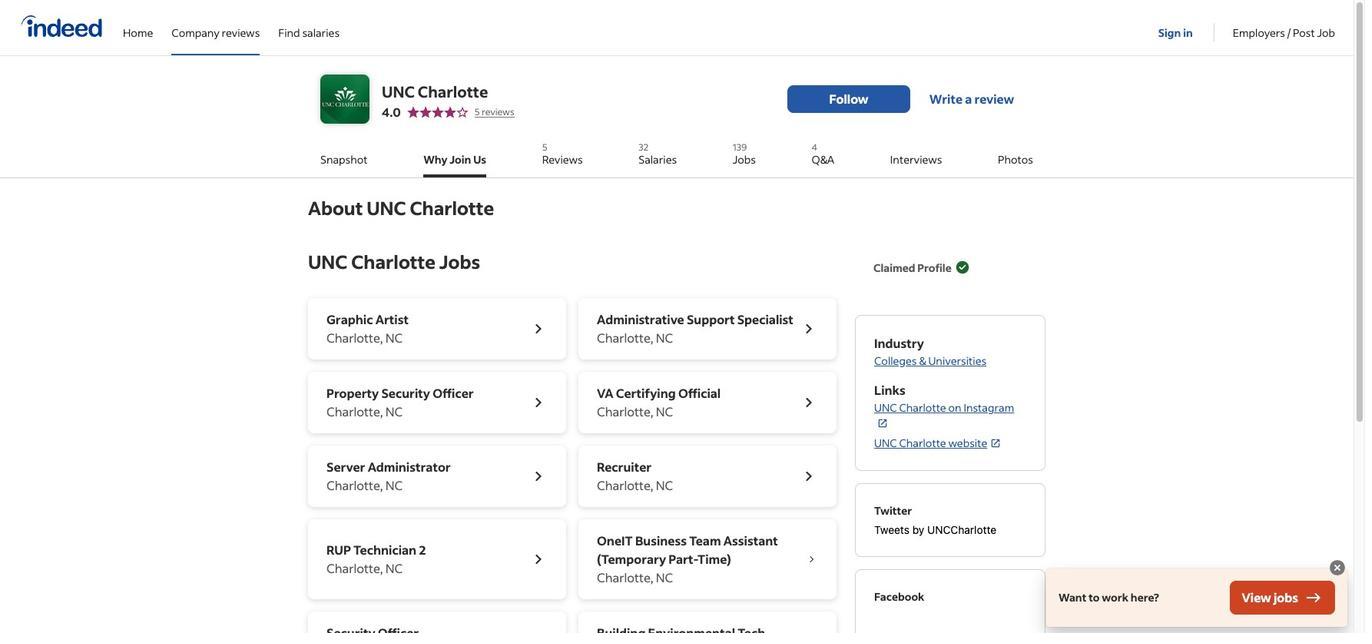 Task type: vqa. For each thing, say whether or not it's contained in the screenshot.


Task type: locate. For each thing, give the bounding box(es) containing it.
1 vertical spatial reviews
[[482, 106, 515, 117]]

links
[[874, 382, 906, 398]]

graphic artist link
[[327, 311, 409, 327]]

1 horizontal spatial jobs
[[733, 152, 756, 167]]

charlotte for unc charlotte jobs
[[351, 250, 436, 274]]

charlotte inside "unc charlotte website" link
[[899, 436, 947, 451]]

charlotte up 5 reviews
[[418, 81, 488, 101]]

nc inside the va certifying official charlotte, nc
[[656, 403, 673, 420]]

unc charlotte jobs
[[308, 250, 480, 274]]

opens in a new window image right website on the right bottom of the page
[[991, 438, 1002, 449]]

32
[[639, 141, 649, 153]]

rup
[[327, 542, 351, 558]]

specialist
[[737, 311, 794, 327]]

charlotte, down recruiter
[[597, 477, 654, 493]]

&
[[919, 353, 926, 368]]

opens in a new window image inside unc charlotte on instagram "link"
[[878, 418, 888, 429]]

employers / post job
[[1233, 25, 1336, 40]]

officer
[[433, 385, 474, 401]]

1 horizontal spatial 5
[[542, 141, 548, 153]]

unc inside "link"
[[874, 400, 897, 415]]

charlotte, inside the graphic artist charlotte, nc
[[327, 330, 383, 346]]

in
[[1184, 25, 1193, 40]]

business
[[635, 533, 687, 549]]

0 horizontal spatial reviews
[[222, 25, 260, 40]]

va
[[597, 385, 614, 401]]

work
[[1102, 590, 1129, 605]]

salaries
[[639, 152, 677, 167]]

certifying
[[616, 385, 676, 401]]

opens in a new window image
[[878, 418, 888, 429], [991, 438, 1002, 449]]

1 vertical spatial jobs
[[439, 250, 480, 274]]

charlotte down the about unc charlotte on the top
[[351, 250, 436, 274]]

sign in link
[[1159, 1, 1196, 53]]

charlotte, down va
[[597, 403, 654, 420]]

unc
[[382, 81, 415, 101], [367, 196, 406, 220], [308, 250, 348, 274], [874, 400, 897, 415], [874, 436, 897, 451]]

charlotte, inside recruiter charlotte, nc
[[597, 477, 654, 493]]

team
[[689, 533, 721, 549]]

charlotte,
[[327, 330, 383, 346], [597, 330, 654, 346], [327, 403, 383, 420], [597, 403, 654, 420], [327, 477, 383, 493], [597, 477, 654, 493], [327, 560, 383, 576], [597, 569, 654, 586]]

salaries
[[302, 25, 340, 40]]

charlotte, down rup
[[327, 560, 383, 576]]

photos link
[[998, 136, 1034, 178]]

va certifying official link
[[597, 385, 721, 401]]

post
[[1293, 25, 1315, 40]]

charlotte, down the server
[[327, 477, 383, 493]]

charlotte
[[418, 81, 488, 101], [410, 196, 494, 220], [351, 250, 436, 274], [899, 400, 947, 415], [899, 436, 947, 451]]

charlotte inside unc charlotte on instagram "link"
[[899, 400, 947, 415]]

opens in a new window image inside "unc charlotte website" link
[[991, 438, 1002, 449]]

nc down technician on the bottom left
[[386, 560, 403, 576]]

reviews up us on the top of the page
[[482, 106, 515, 117]]

unc for unc charlotte website
[[874, 436, 897, 451]]

0 vertical spatial opens in a new window image
[[878, 418, 888, 429]]

company reviews link
[[172, 0, 260, 52]]

support
[[687, 311, 735, 327]]

reviews inside 5 reviews link
[[482, 106, 515, 117]]

5 down unc charlotte
[[475, 106, 480, 117]]

nc down 'property security officer' link
[[386, 403, 403, 420]]

unc for unc charlotte
[[382, 81, 415, 101]]

write a review link
[[911, 85, 1034, 113]]

unc for unc charlotte jobs
[[308, 250, 348, 274]]

reviews for 5 reviews
[[482, 106, 515, 117]]

nc inside recruiter charlotte, nc
[[656, 477, 673, 493]]

4.0
[[382, 104, 401, 120]]

find
[[278, 25, 300, 40]]

photos
[[998, 152, 1034, 167]]

nc down server administrator link on the bottom left
[[386, 477, 403, 493]]

nc down the va certifying official link
[[656, 403, 673, 420]]

5 reviews link
[[475, 106, 515, 118]]

claimed
[[874, 260, 916, 275]]

5 right us on the top of the page
[[542, 141, 548, 153]]

charlotte down unc charlotte on instagram "link"
[[899, 436, 947, 451]]

charlotte, inside server administrator charlotte, nc
[[327, 477, 383, 493]]

employers / post job link
[[1233, 0, 1336, 52]]

write
[[930, 91, 963, 107]]

0 vertical spatial jobs
[[733, 152, 756, 167]]

charlotte down why join us
[[410, 196, 494, 220]]

4 q&a
[[812, 141, 835, 167]]

0 horizontal spatial jobs
[[439, 250, 480, 274]]

nc inside the graphic artist charlotte, nc
[[386, 330, 403, 346]]

reviews inside company reviews "link"
[[222, 25, 260, 40]]

1 horizontal spatial reviews
[[482, 106, 515, 117]]

charlotte, down property
[[327, 403, 383, 420]]

1 vertical spatial opens in a new window image
[[991, 438, 1002, 449]]

administrative support specialist link
[[597, 311, 794, 327]]

reviews
[[222, 25, 260, 40], [482, 106, 515, 117]]

nc down artist
[[386, 330, 403, 346]]

nc up the 'business'
[[656, 477, 673, 493]]

sign in
[[1159, 25, 1193, 40]]

5 inside "5 reviews"
[[542, 141, 548, 153]]

administrative support specialist charlotte, nc
[[597, 311, 794, 346]]

5
[[475, 106, 480, 117], [542, 141, 548, 153]]

recruiter link
[[597, 459, 652, 475]]

jobs
[[733, 152, 756, 167], [439, 250, 480, 274]]

1 vertical spatial 5
[[542, 141, 548, 153]]

nc down part-
[[656, 569, 673, 586]]

recruiter
[[597, 459, 652, 475]]

here?
[[1131, 590, 1159, 605]]

charlotte, down graphic
[[327, 330, 383, 346]]

view jobs
[[1242, 589, 1299, 606]]

interviews
[[890, 152, 942, 167]]

write a review
[[930, 91, 1014, 107]]

nc down administrative
[[656, 330, 673, 346]]

charlotte, down (temporary
[[597, 569, 654, 586]]

nc inside server administrator charlotte, nc
[[386, 477, 403, 493]]

opens in a new window image down links
[[878, 418, 888, 429]]

recruiter charlotte, nc
[[597, 459, 673, 493]]

claimed profile button
[[874, 251, 970, 284]]

website
[[949, 436, 988, 451]]

1 horizontal spatial opens in a new window image
[[991, 438, 1002, 449]]

charlotte, inside oneit business team assistant (temporary part-time) charlotte, nc
[[597, 569, 654, 586]]

view
[[1242, 589, 1272, 606]]

find salaries link
[[278, 0, 340, 52]]

interviews link
[[890, 136, 942, 178]]

home
[[123, 25, 153, 40]]

employers
[[1233, 25, 1286, 40]]

reviews right company
[[222, 25, 260, 40]]

technician
[[354, 542, 417, 558]]

0 horizontal spatial opens in a new window image
[[878, 418, 888, 429]]

0 vertical spatial 5
[[475, 106, 480, 117]]

0 horizontal spatial 5
[[475, 106, 480, 117]]

property security officer charlotte, nc
[[327, 385, 474, 420]]

twitter
[[874, 503, 912, 518]]

charlotte left on
[[899, 400, 947, 415]]

0 vertical spatial reviews
[[222, 25, 260, 40]]

nc inside property security officer charlotte, nc
[[386, 403, 403, 420]]

charlotte, down administrative
[[597, 330, 654, 346]]

nc inside oneit business team assistant (temporary part-time) charlotte, nc
[[656, 569, 673, 586]]

charlotte, inside the va certifying official charlotte, nc
[[597, 403, 654, 420]]

nc inside administrative support specialist charlotte, nc
[[656, 330, 673, 346]]

charlotte for unc charlotte
[[418, 81, 488, 101]]

reviews
[[542, 152, 583, 167]]

nc
[[386, 330, 403, 346], [656, 330, 673, 346], [386, 403, 403, 420], [656, 403, 673, 420], [386, 477, 403, 493], [656, 477, 673, 493], [386, 560, 403, 576], [656, 569, 673, 586]]

charlotte, inside property security officer charlotte, nc
[[327, 403, 383, 420]]



Task type: describe. For each thing, give the bounding box(es) containing it.
graphic artist charlotte, nc
[[327, 311, 409, 346]]

about unc charlotte
[[308, 196, 494, 220]]

by
[[913, 523, 925, 536]]

home link
[[123, 0, 153, 52]]

profile
[[918, 260, 952, 275]]

artist
[[375, 311, 409, 327]]

follow button
[[788, 85, 911, 113]]

claimed profile
[[874, 260, 952, 275]]

graphic
[[327, 311, 373, 327]]

server
[[327, 459, 365, 475]]

32 salaries
[[639, 141, 677, 167]]

server administrator charlotte, nc
[[327, 459, 451, 493]]

unc for unc charlotte on instagram
[[874, 400, 897, 415]]

company reviews
[[172, 25, 260, 40]]

server administrator link
[[327, 459, 451, 475]]

colleges
[[874, 353, 917, 368]]

sign
[[1159, 25, 1181, 40]]

universities
[[929, 353, 987, 368]]

follow
[[830, 91, 869, 107]]

a
[[965, 91, 972, 107]]

property
[[327, 385, 379, 401]]

close image
[[1329, 559, 1347, 577]]

twitter tweets by unccharlotte
[[874, 503, 997, 536]]

139
[[733, 141, 747, 153]]

5 reviews
[[542, 141, 583, 167]]

job
[[1317, 25, 1336, 40]]

5 reviews
[[475, 106, 515, 117]]

tweets
[[874, 523, 910, 536]]

4
[[812, 141, 818, 153]]

oneit
[[597, 533, 633, 549]]

charlotte, inside administrative support specialist charlotte, nc
[[597, 330, 654, 346]]

rup technician 2 charlotte, nc
[[327, 542, 426, 576]]

time)
[[698, 551, 731, 567]]

/
[[1288, 25, 1291, 40]]

unccharlotte
[[928, 523, 997, 536]]

part-
[[669, 551, 698, 567]]

rup technician 2 link
[[327, 542, 426, 558]]

property security officer link
[[327, 385, 474, 401]]

official
[[678, 385, 721, 401]]

unc charlotte website
[[874, 436, 988, 451]]

instagram
[[964, 400, 1015, 415]]

snapshot
[[320, 152, 368, 167]]

unc charlotte
[[382, 81, 488, 101]]

administrative
[[597, 311, 684, 327]]

to
[[1089, 590, 1100, 605]]

opens in a new window image for unc charlotte website
[[991, 438, 1002, 449]]

unc charlotte on instagram
[[874, 400, 1015, 415]]

unc charlotte website link
[[874, 435, 1002, 452]]

jobs
[[1274, 589, 1299, 606]]

assistant
[[724, 533, 778, 549]]

why join us
[[424, 152, 486, 167]]

industry
[[874, 335, 924, 351]]

charlotte, inside rup technician 2 charlotte, nc
[[327, 560, 383, 576]]

us
[[473, 152, 486, 167]]

5 for reviews
[[475, 106, 480, 117]]

review
[[975, 91, 1014, 107]]

about
[[308, 196, 363, 220]]

oneit business team assistant (temporary part-time) charlotte, nc
[[597, 533, 778, 586]]

139 jobs
[[733, 141, 756, 167]]

nc inside rup technician 2 charlotte, nc
[[386, 560, 403, 576]]

facebook
[[874, 589, 925, 604]]

oneit business team assistant (temporary part-time) link
[[597, 533, 778, 567]]

want to work here?
[[1059, 590, 1159, 605]]

(temporary
[[597, 551, 666, 567]]

5 for reviews
[[542, 141, 548, 153]]

reviews for company reviews
[[222, 25, 260, 40]]

va certifying official charlotte, nc
[[597, 385, 721, 420]]

security
[[381, 385, 430, 401]]

q&a
[[812, 152, 835, 167]]

unc charlotte on instagram link
[[874, 400, 1027, 432]]

why
[[424, 152, 448, 167]]

industry colleges & universities
[[874, 335, 987, 368]]

opens in a new window image for unc charlotte on instagram
[[878, 418, 888, 429]]

colleges & universities link
[[874, 353, 987, 369]]

charlotte for unc charlotte website
[[899, 436, 947, 451]]

snapshot link
[[320, 136, 368, 178]]

charlotte for unc charlotte on instagram
[[899, 400, 947, 415]]



